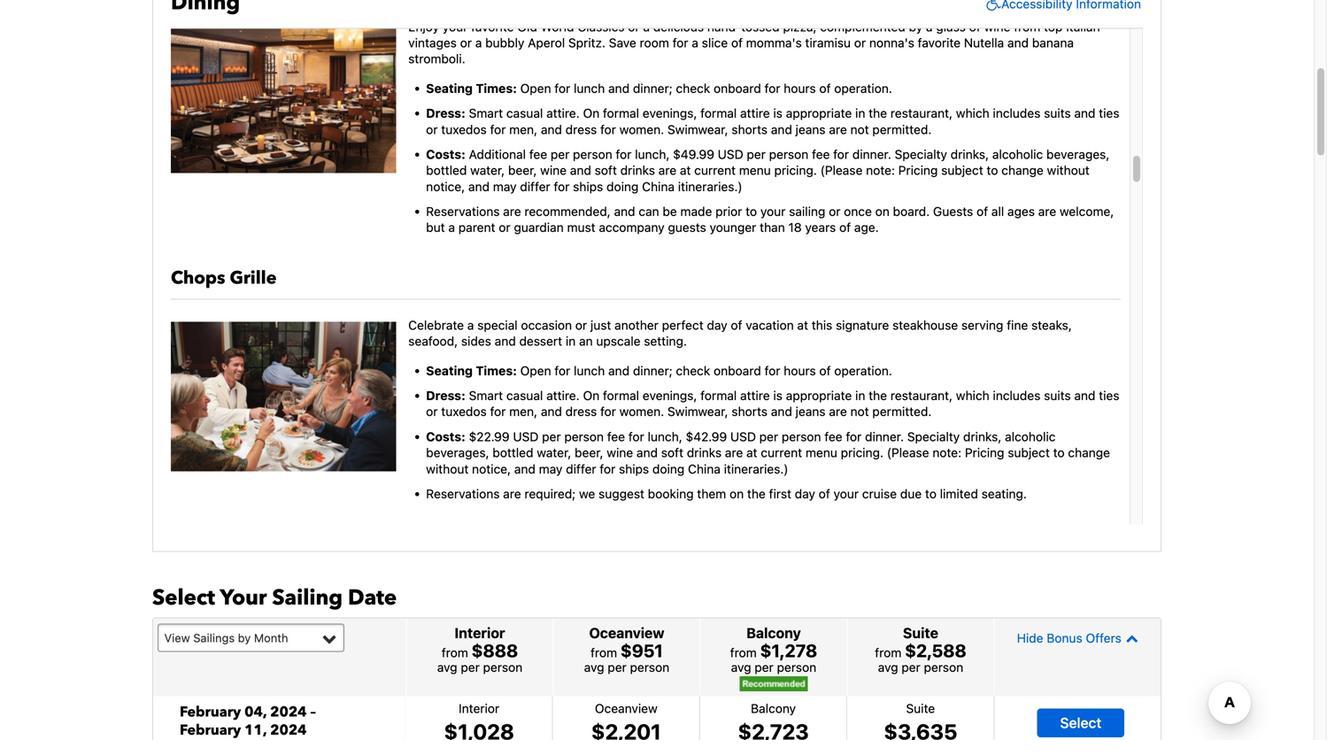 Task type: vqa. For each thing, say whether or not it's contained in the screenshot.
the required;
yes



Task type: describe. For each thing, give the bounding box(es) containing it.
to inside reservations are recommended, and can be made prior to your sailing or once on board. guests of all ages are welcome, but a parent or guardian must accompany guests younger than 18 years of age.
[[746, 204, 757, 219]]

nutella
[[964, 35, 1004, 50]]

cruise
[[862, 486, 897, 501]]

of down the tiramisu at the top of the page
[[819, 81, 831, 95]]

all
[[991, 204, 1004, 219]]

usd right $42.99
[[730, 429, 756, 444]]

not for for
[[850, 404, 869, 419]]

which for drinks,
[[956, 106, 990, 120]]

hide
[[1017, 631, 1043, 645]]

is for per
[[773, 388, 783, 403]]

old
[[517, 19, 537, 34]]

view sailings by month link
[[158, 624, 344, 652]]

women. for for
[[619, 404, 664, 419]]

permitted. for specialty
[[872, 122, 932, 137]]

$2,588
[[905, 640, 966, 661]]

a up room
[[643, 19, 650, 34]]

of down this at top right
[[819, 363, 831, 378]]

ages
[[1007, 204, 1035, 219]]

dress for fee
[[565, 404, 597, 419]]

interior from $888 avg per person
[[437, 624, 523, 674]]

of down hand-
[[731, 35, 743, 50]]

includes for drinks,
[[993, 388, 1041, 403]]

formal up $42.99
[[700, 388, 737, 403]]

beverages, inside $22.99 usd per person fee for lunch, $42.99 usd per person fee for dinner. specialty drinks, alcoholic beverages, bottled water, beer, wine and soft drinks are at current menu pricing. (please note: pricing subject to change without notice, and may differ for ships doing china itineraries.)
[[426, 445, 489, 460]]

are up $22.99 usd per person fee for lunch, $42.99 usd per person fee for dinner. specialty drinks, alcoholic beverages, bottled water, beer, wine and soft drinks are at current menu pricing. (please note: pricing subject to change without notice, and may differ for ships doing china itineraries.)
[[829, 404, 847, 419]]

oceanview from $951 avg per person
[[584, 624, 669, 674]]

on inside reservations are recommended, and can be made prior to your sailing or once on board. guests of all ages are welcome, but a parent or guardian must accompany guests younger than 18 years of age.
[[875, 204, 890, 219]]

reservations are required; we suggest booking them on the first day of your cruise due to limited seating.
[[426, 486, 1027, 501]]

seating.
[[981, 486, 1027, 501]]

we
[[579, 486, 595, 501]]

top
[[1044, 19, 1063, 34]]

casual for usd
[[506, 388, 543, 403]]

costs: for additional fee per person for lunch, $49.99 usd per person fee for dinner. specialty drinks, alcoholic beverages, bottled water, beer, wine and soft drinks are at current menu pricing. (please note: pricing subject to change without notice, and may differ for ships doing china itineraries.)
[[426, 147, 466, 162]]

change inside the additional fee per person for lunch, $49.99 usd per person fee for dinner. specialty drinks, alcoholic beverages, bottled water, beer, wine and soft drinks are at current menu pricing. (please note: pricing subject to change without notice, and may differ for ships doing china itineraries.)
[[1002, 163, 1044, 178]]

pizza,
[[783, 19, 817, 34]]

stromboli.
[[408, 52, 465, 66]]

aperol
[[528, 35, 565, 50]]

guests
[[933, 204, 973, 219]]

women. for lunch,
[[619, 122, 664, 137]]

avg for $1,278
[[731, 660, 751, 674]]

or up years
[[829, 204, 841, 219]]

shorts for usd
[[732, 404, 768, 419]]

banana
[[1032, 35, 1074, 50]]

tiramisu
[[805, 35, 851, 50]]

from for $1,278
[[730, 645, 757, 660]]

wine inside "enjoy your favorite old world classics or a delicious hand-tossed pizza, complemented by a glass of wine from top italian vintages or a bubbly aperol spritz. save room for a slice of momma's tiramisu or nonna's favorite nutella and banana stromboli."
[[984, 19, 1011, 34]]

enjoy
[[408, 19, 439, 34]]

wheelchair image
[[982, 0, 1001, 12]]

chops
[[171, 266, 225, 290]]

usd right $22.99
[[513, 429, 539, 444]]

are up guardian
[[503, 204, 521, 219]]

a left bubbly
[[475, 35, 482, 50]]

from for $951
[[591, 645, 617, 660]]

drinks inside $22.99 usd per person fee for lunch, $42.99 usd per person fee for dinner. specialty drinks, alcoholic beverages, bottled water, beer, wine and soft drinks are at current menu pricing. (please note: pricing subject to change without notice, and may differ for ships doing china itineraries.)
[[687, 445, 722, 460]]

alcoholic inside the additional fee per person for lunch, $49.99 usd per person fee for dinner. specialty drinks, alcoholic beverages, bottled water, beer, wine and soft drinks are at current menu pricing. (please note: pricing subject to change without notice, and may differ for ships doing china itineraries.)
[[992, 147, 1043, 162]]

sailing
[[272, 583, 343, 612]]

2 horizontal spatial your
[[834, 486, 859, 501]]

vintages
[[408, 35, 457, 50]]

2024
[[270, 702, 307, 722]]

restaurant, for dinner.
[[891, 388, 953, 403]]

on for fee
[[583, 388, 600, 403]]

china inside $22.99 usd per person fee for lunch, $42.99 usd per person fee for dinner. specialty drinks, alcoholic beverages, bottled water, beer, wine and soft drinks are at current menu pricing. (please note: pricing subject to change without notice, and may differ for ships doing china itineraries.)
[[688, 462, 721, 476]]

bonus
[[1047, 631, 1082, 645]]

specialty inside $22.99 usd per person fee for lunch, $42.99 usd per person fee for dinner. specialty drinks, alcoholic beverages, bottled water, beer, wine and soft drinks are at current menu pricing. (please note: pricing subject to change without notice, and may differ for ships doing china itineraries.)
[[907, 429, 960, 444]]

attire for per
[[740, 106, 770, 120]]

accompany
[[599, 220, 665, 235]]

onboard for hand-
[[714, 81, 761, 95]]

note: inside the additional fee per person for lunch, $49.99 usd per person fee for dinner. specialty drinks, alcoholic beverages, bottled water, beer, wine and soft drinks are at current menu pricing. (please note: pricing subject to change without notice, and may differ for ships doing china itineraries.)
[[866, 163, 895, 178]]

smart casual attire. on formal evenings, formal attire is appropriate in the restaurant, which includes suits and ties or tuxedos for men, and dress for women. swimwear, shorts and jeans are not permitted. for per
[[426, 388, 1120, 419]]

guests
[[668, 220, 706, 235]]

attire. for fee
[[546, 106, 580, 120]]

hours for at
[[784, 363, 816, 378]]

swimwear, for lunch,
[[667, 404, 728, 419]]

your inside reservations are recommended, and can be made prior to your sailing or once on board. guests of all ages are welcome, but a parent or guardian must accompany guests younger than 18 years of age.
[[760, 204, 786, 219]]

$42.99
[[686, 429, 727, 444]]

pricing. inside the additional fee per person for lunch, $49.99 usd per person fee for dinner. specialty drinks, alcoholic beverages, bottled water, beer, wine and soft drinks are at current menu pricing. (please note: pricing subject to change without notice, and may differ for ships doing china itineraries.)
[[774, 163, 817, 178]]

steaks,
[[1031, 318, 1072, 332]]

are up the additional fee per person for lunch, $49.99 usd per person fee for dinner. specialty drinks, alcoholic beverages, bottled water, beer, wine and soft drinks are at current menu pricing. (please note: pricing subject to change without notice, and may differ for ships doing china itineraries.)
[[829, 122, 847, 137]]

are right ages
[[1038, 204, 1056, 219]]

$22.99
[[469, 429, 510, 444]]

menu inside the additional fee per person for lunch, $49.99 usd per person fee for dinner. specialty drinks, alcoholic beverages, bottled water, beer, wine and soft drinks are at current menu pricing. (please note: pricing subject to change without notice, and may differ for ships doing china itineraries.)
[[739, 163, 771, 178]]

subject inside the additional fee per person for lunch, $49.99 usd per person fee for dinner. specialty drinks, alcoholic beverages, bottled water, beer, wine and soft drinks are at current menu pricing. (please note: pricing subject to change without notice, and may differ for ships doing china itineraries.)
[[941, 163, 983, 178]]

them
[[697, 486, 726, 501]]

evenings, for lunch,
[[643, 388, 697, 403]]

lunch, inside the additional fee per person for lunch, $49.99 usd per person fee for dinner. specialty drinks, alcoholic beverages, bottled water, beer, wine and soft drinks are at current menu pricing. (please note: pricing subject to change without notice, and may differ for ships doing china itineraries.)
[[635, 147, 670, 162]]

dessert
[[519, 334, 562, 348]]

0 vertical spatial favorite
[[471, 19, 514, 34]]

1 vertical spatial favorite
[[918, 35, 961, 50]]

18
[[788, 220, 802, 235]]

and inside reservations are recommended, and can be made prior to your sailing or once on board. guests of all ages are welcome, but a parent or guardian must accompany guests younger than 18 years of age.
[[614, 204, 635, 219]]

guardian
[[514, 220, 564, 235]]

men, for fee
[[509, 122, 538, 137]]

celebrate a special occasion or just another perfect day of vacation at this signature steakhouse serving fine steaks, seafood, sides and dessert in an upscale setting.
[[408, 318, 1072, 348]]

be
[[663, 204, 677, 219]]

smart for $22.99
[[469, 388, 503, 403]]

$951
[[620, 640, 663, 661]]

attire. for usd
[[546, 388, 580, 403]]

1 vertical spatial by
[[238, 631, 251, 644]]

which for specialty
[[956, 388, 990, 403]]

at inside $22.99 usd per person fee for lunch, $42.99 usd per person fee for dinner. specialty drinks, alcoholic beverages, bottled water, beer, wine and soft drinks are at current menu pricing. (please note: pricing subject to change without notice, and may differ for ships doing china itineraries.)
[[746, 445, 757, 460]]

check for day
[[676, 363, 710, 378]]

and inside celebrate a special occasion or just another perfect day of vacation at this signature steakhouse serving fine steaks, seafood, sides and dessert in an upscale setting.
[[495, 334, 516, 348]]

due
[[900, 486, 922, 501]]

not for dinner.
[[850, 122, 869, 137]]

suits for beverages,
[[1044, 106, 1071, 120]]

is for person
[[773, 106, 783, 120]]

world
[[541, 19, 574, 34]]

occasion
[[521, 318, 572, 332]]

welcome,
[[1060, 204, 1114, 219]]

special
[[477, 318, 518, 332]]

or down complemented
[[854, 35, 866, 50]]

parent
[[458, 220, 495, 235]]

of up nutella
[[969, 19, 981, 34]]

oceanview for oceanview
[[595, 701, 658, 716]]

celebrate
[[408, 318, 464, 332]]

operation. for for
[[834, 363, 892, 378]]

once
[[844, 204, 872, 219]]

at inside the additional fee per person for lunch, $49.99 usd per person fee for dinner. specialty drinks, alcoholic beverages, bottled water, beer, wine and soft drinks are at current menu pricing. (please note: pricing subject to change without notice, and may differ for ships doing china itineraries.)
[[680, 163, 691, 178]]

steakhouse
[[892, 318, 958, 332]]

select your sailing date
[[152, 583, 397, 612]]

or down the seafood,
[[426, 404, 438, 419]]

classics
[[578, 19, 625, 34]]

dinner. inside the additional fee per person for lunch, $49.99 usd per person fee for dinner. specialty drinks, alcoholic beverages, bottled water, beer, wine and soft drinks are at current menu pricing. (please note: pricing subject to change without notice, and may differ for ships doing china itineraries.)
[[852, 147, 891, 162]]

recommended image
[[740, 676, 808, 691]]

from for $2,588
[[875, 645, 902, 660]]

person inside balcony from $1,278 avg per person
[[777, 660, 816, 674]]

menu inside $22.99 usd per person fee for lunch, $42.99 usd per person fee for dinner. specialty drinks, alcoholic beverages, bottled water, beer, wine and soft drinks are at current menu pricing. (please note: pricing subject to change without notice, and may differ for ships doing china itineraries.)
[[806, 445, 837, 460]]

to inside the additional fee per person for lunch, $49.99 usd per person fee for dinner. specialty drinks, alcoholic beverages, bottled water, beer, wine and soft drinks are at current menu pricing. (please note: pricing subject to change without notice, and may differ for ships doing china itineraries.)
[[987, 163, 998, 178]]

an
[[579, 334, 593, 348]]

formal down upscale
[[603, 388, 639, 403]]

spritz.
[[568, 35, 606, 50]]

hours for pizza,
[[784, 81, 816, 95]]

save
[[609, 35, 636, 50]]

are left the "required;"
[[503, 486, 521, 501]]

seating times: open for lunch and dinner; check onboard for hours of operation. for perfect
[[426, 363, 892, 378]]

fine
[[1007, 318, 1028, 332]]

momma's
[[746, 35, 802, 50]]

perfect
[[662, 318, 704, 332]]

booking
[[648, 486, 694, 501]]

ties for $22.99 usd per person fee for lunch, $42.99 usd per person fee for dinner. specialty drinks, alcoholic beverages, bottled water, beer, wine and soft drinks are at current menu pricing. (please note: pricing subject to change without notice, and may differ for ships doing china itineraries.)
[[1099, 388, 1120, 403]]

shorts for per
[[732, 122, 768, 137]]

avg for $888
[[437, 660, 457, 674]]

in for usd
[[855, 106, 865, 120]]

first
[[769, 486, 791, 501]]

can
[[639, 204, 659, 219]]

avg for $2,588
[[878, 660, 898, 674]]

complemented
[[820, 19, 905, 34]]

permitted. for dinner.
[[872, 404, 932, 419]]

attire for usd
[[740, 388, 770, 403]]

(please inside $22.99 usd per person fee for lunch, $42.99 usd per person fee for dinner. specialty drinks, alcoholic beverages, bottled water, beer, wine and soft drinks are at current menu pricing. (please note: pricing subject to change without notice, and may differ for ships doing china itineraries.)
[[887, 445, 929, 460]]

of down once
[[839, 220, 851, 235]]

notice, inside the additional fee per person for lunch, $49.99 usd per person fee for dinner. specialty drinks, alcoholic beverages, bottled water, beer, wine and soft drinks are at current menu pricing. (please note: pricing subject to change without notice, and may differ for ships doing china itineraries.)
[[426, 179, 465, 194]]

of right the first
[[819, 486, 830, 501]]

offers
[[1086, 631, 1121, 645]]

1 vertical spatial on
[[730, 486, 744, 501]]

suggest
[[599, 486, 644, 501]]

delicious
[[653, 19, 704, 34]]

(please inside the additional fee per person for lunch, $49.99 usd per person fee for dinner. specialty drinks, alcoholic beverages, bottled water, beer, wine and soft drinks are at current menu pricing. (please note: pricing subject to change without notice, and may differ for ships doing china itineraries.)
[[820, 163, 863, 178]]

select link
[[1037, 709, 1125, 738]]

in for $42.99
[[855, 388, 865, 403]]

glass
[[936, 19, 966, 34]]

may inside the additional fee per person for lunch, $49.99 usd per person fee for dinner. specialty drinks, alcoholic beverages, bottled water, beer, wine and soft drinks are at current menu pricing. (please note: pricing subject to change without notice, and may differ for ships doing china itineraries.)
[[493, 179, 517, 194]]

seafood,
[[408, 334, 458, 348]]

sailings
[[193, 631, 235, 644]]

are inside the additional fee per person for lunch, $49.99 usd per person fee for dinner. specialty drinks, alcoholic beverages, bottled water, beer, wine and soft drinks are at current menu pricing. (please note: pricing subject to change without notice, and may differ for ships doing china itineraries.)
[[658, 163, 677, 178]]

for inside "enjoy your favorite old world classics or a delicious hand-tossed pizza, complemented by a glass of wine from top italian vintages or a bubbly aperol spritz. save room for a slice of momma's tiramisu or nonna's favorite nutella and banana stromboli."
[[673, 35, 688, 50]]

date
[[348, 583, 397, 612]]

additional
[[469, 147, 526, 162]]

suite for suite
[[906, 701, 935, 716]]

but
[[426, 220, 445, 235]]

the for for
[[869, 388, 887, 403]]

upscale
[[596, 334, 641, 348]]

formal down save
[[603, 106, 639, 120]]

sailing
[[789, 204, 825, 219]]

may inside $22.99 usd per person fee for lunch, $42.99 usd per person fee for dinner. specialty drinks, alcoholic beverages, bottled water, beer, wine and soft drinks are at current menu pricing. (please note: pricing subject to change without notice, and may differ for ships doing china itineraries.)
[[539, 462, 563, 476]]

from inside "enjoy your favorite old world classics or a delicious hand-tossed pizza, complemented by a glass of wine from top italian vintages or a bubbly aperol spritz. save room for a slice of momma's tiramisu or nonna's favorite nutella and banana stromboli."
[[1014, 19, 1040, 34]]

dinner; for perfect
[[633, 363, 673, 378]]

suite for suite from $2,588 avg per person
[[903, 624, 938, 641]]

smart casual attire. on formal evenings, formal attire is appropriate in the restaurant, which includes suits and ties or tuxedos for men, and dress for women. swimwear, shorts and jeans are not permitted. for person
[[426, 106, 1120, 137]]

february
[[180, 702, 241, 722]]

tuxedos for additional
[[441, 122, 487, 137]]

hide bonus offers
[[1017, 631, 1121, 645]]

or down the stromboli.
[[426, 122, 438, 137]]

bottled inside $22.99 usd per person fee for lunch, $42.99 usd per person fee for dinner. specialty drinks, alcoholic beverages, bottled water, beer, wine and soft drinks are at current menu pricing. (please note: pricing subject to change without notice, and may differ for ships doing china itineraries.)
[[493, 445, 533, 460]]

february 04, 2024 –
[[180, 702, 316, 722]]

view sailings by month
[[164, 631, 288, 644]]

or right parent
[[499, 220, 511, 235]]

seating for celebrate a special occasion or just another perfect day of vacation at this signature steakhouse serving fine steaks, seafood, sides and dessert in an upscale setting.
[[426, 363, 473, 378]]

suite from $2,588 avg per person
[[875, 624, 966, 674]]

of left all
[[977, 204, 988, 219]]

wine inside $22.99 usd per person fee for lunch, $42.99 usd per person fee for dinner. specialty drinks, alcoholic beverages, bottled water, beer, wine and soft drinks are at current menu pricing. (please note: pricing subject to change without notice, and may differ for ships doing china itineraries.)
[[607, 445, 633, 460]]

setting.
[[644, 334, 687, 348]]

lunch, inside $22.99 usd per person fee for lunch, $42.99 usd per person fee for dinner. specialty drinks, alcoholic beverages, bottled water, beer, wine and soft drinks are at current menu pricing. (please note: pricing subject to change without notice, and may differ for ships doing china itineraries.)
[[648, 429, 682, 444]]

china inside the additional fee per person for lunch, $49.99 usd per person fee for dinner. specialty drinks, alcoholic beverages, bottled water, beer, wine and soft drinks are at current menu pricing. (please note: pricing subject to change without notice, and may differ for ships doing china itineraries.)
[[642, 179, 675, 194]]

age.
[[854, 220, 879, 235]]

2 vertical spatial the
[[747, 486, 766, 501]]

view
[[164, 631, 190, 644]]

dress for for
[[565, 122, 597, 137]]

change inside $22.99 usd per person fee for lunch, $42.99 usd per person fee for dinner. specialty drinks, alcoholic beverages, bottled water, beer, wine and soft drinks are at current menu pricing. (please note: pricing subject to change without notice, and may differ for ships doing china itineraries.)
[[1068, 445, 1110, 460]]

chops grille
[[171, 266, 277, 290]]

signature
[[836, 318, 889, 332]]

serving
[[961, 318, 1003, 332]]



Task type: locate. For each thing, give the bounding box(es) containing it.
select for select your sailing date
[[152, 583, 215, 612]]

1 horizontal spatial differ
[[566, 462, 596, 476]]

1 operation. from the top
[[834, 81, 892, 95]]

1 ties from the top
[[1099, 106, 1120, 120]]

0 vertical spatial seating times: open for lunch and dinner; check onboard for hours of operation.
[[426, 81, 892, 95]]

dinner; for a
[[633, 81, 673, 95]]

avg left $888
[[437, 660, 457, 674]]

2 costs: from the top
[[426, 429, 466, 444]]

not up once
[[850, 122, 869, 137]]

on
[[875, 204, 890, 219], [730, 486, 744, 501]]

a inside celebrate a special occasion or just another perfect day of vacation at this signature steakhouse serving fine steaks, seafood, sides and dessert in an upscale setting.
[[467, 318, 474, 332]]

attire. down dessert
[[546, 388, 580, 403]]

0 horizontal spatial note:
[[866, 163, 895, 178]]

alcoholic
[[992, 147, 1043, 162], [1005, 429, 1056, 444]]

beer, inside the additional fee per person for lunch, $49.99 usd per person fee for dinner. specialty drinks, alcoholic beverages, bottled water, beer, wine and soft drinks are at current menu pricing. (please note: pricing subject to change without notice, and may differ for ships doing china itineraries.)
[[508, 163, 537, 178]]

times: for vintages
[[476, 81, 517, 95]]

appropriate down the tiramisu at the top of the page
[[786, 106, 852, 120]]

another
[[615, 318, 659, 332]]

times: for dessert
[[476, 363, 517, 378]]

2 which from the top
[[956, 388, 990, 403]]

1 swimwear, from the top
[[667, 122, 728, 137]]

select for select
[[1060, 714, 1102, 731]]

0 vertical spatial oceanview
[[589, 624, 664, 641]]

costs: left additional
[[426, 147, 466, 162]]

drinks down $42.99
[[687, 445, 722, 460]]

chevron up image
[[1121, 632, 1138, 644]]

2 open from the top
[[520, 363, 551, 378]]

differ inside $22.99 usd per person fee for lunch, $42.99 usd per person fee for dinner. specialty drinks, alcoholic beverages, bottled water, beer, wine and soft drinks are at current menu pricing. (please note: pricing subject to change without notice, and may differ for ships doing china itineraries.)
[[566, 462, 596, 476]]

are inside $22.99 usd per person fee for lunch, $42.99 usd per person fee for dinner. specialty drinks, alcoholic beverages, bottled water, beer, wine and soft drinks are at current menu pricing. (please note: pricing subject to change without notice, and may differ for ships doing china itineraries.)
[[725, 445, 743, 460]]

without inside $22.99 usd per person fee for lunch, $42.99 usd per person fee for dinner. specialty drinks, alcoholic beverages, bottled water, beer, wine and soft drinks are at current menu pricing. (please note: pricing subject to change without notice, and may differ for ships doing china itineraries.)
[[426, 462, 469, 476]]

1 dress: from the top
[[426, 106, 465, 120]]

2 women. from the top
[[619, 404, 664, 419]]

specialty inside the additional fee per person for lunch, $49.99 usd per person fee for dinner. specialty drinks, alcoholic beverages, bottled water, beer, wine and soft drinks are at current menu pricing. (please note: pricing subject to change without notice, and may differ for ships doing china itineraries.)
[[895, 147, 947, 162]]

1 which from the top
[[956, 106, 990, 120]]

0 vertical spatial water,
[[470, 163, 505, 178]]

subject up the "guests" on the top of page
[[941, 163, 983, 178]]

0 vertical spatial alcoholic
[[992, 147, 1043, 162]]

which down serving
[[956, 388, 990, 403]]

0 horizontal spatial current
[[694, 163, 736, 178]]

1 evenings, from the top
[[643, 106, 697, 120]]

attire
[[740, 106, 770, 120], [740, 388, 770, 403]]

1 onboard from the top
[[714, 81, 761, 95]]

2 tuxedos from the top
[[441, 404, 487, 419]]

fee
[[529, 147, 547, 162], [812, 147, 830, 162], [607, 429, 625, 444], [825, 429, 842, 444]]

1 vertical spatial dress
[[565, 404, 597, 419]]

1 vertical spatial smart casual attire. on formal evenings, formal attire is appropriate in the restaurant, which includes suits and ties or tuxedos for men, and dress for women. swimwear, shorts and jeans are not permitted.
[[426, 388, 1120, 419]]

1 seating from the top
[[426, 81, 473, 95]]

swimwear, up $49.99
[[667, 122, 728, 137]]

0 horizontal spatial menu
[[739, 163, 771, 178]]

from for $888
[[442, 645, 468, 660]]

interior for interior
[[459, 701, 499, 716]]

person inside oceanview from $951 avg per person
[[630, 660, 669, 674]]

1 vertical spatial select
[[1060, 714, 1102, 731]]

smart casual attire. on formal evenings, formal attire is appropriate in the restaurant, which includes suits and ties or tuxedos for men, and dress for women. swimwear, shorts and jeans are not permitted. up the additional fee per person for lunch, $49.99 usd per person fee for dinner. specialty drinks, alcoholic beverages, bottled water, beer, wine and soft drinks are at current menu pricing. (please note: pricing subject to change without notice, and may differ for ships doing china itineraries.)
[[426, 106, 1120, 137]]

evenings, for $49.99
[[643, 106, 697, 120]]

pricing inside the additional fee per person for lunch, $49.99 usd per person fee for dinner. specialty drinks, alcoholic beverages, bottled water, beer, wine and soft drinks are at current menu pricing. (please note: pricing subject to change without notice, and may differ for ships doing china itineraries.)
[[898, 163, 938, 178]]

oceanview inside oceanview from $951 avg per person
[[589, 624, 664, 641]]

which
[[956, 106, 990, 120], [956, 388, 990, 403]]

at inside celebrate a special occasion or just another perfect day of vacation at this signature steakhouse serving fine steaks, seafood, sides and dessert in an upscale setting.
[[797, 318, 808, 332]]

smart
[[469, 106, 503, 120], [469, 388, 503, 403]]

avg inside oceanview from $951 avg per person
[[584, 660, 604, 674]]

hand-
[[707, 19, 741, 34]]

0 vertical spatial permitted.
[[872, 122, 932, 137]]

lunch for just
[[574, 363, 605, 378]]

0 vertical spatial change
[[1002, 163, 1044, 178]]

change
[[1002, 163, 1044, 178], [1068, 445, 1110, 460]]

0 horizontal spatial subject
[[941, 163, 983, 178]]

hours
[[784, 81, 816, 95], [784, 363, 816, 378]]

on for for
[[583, 106, 600, 120]]

permitted. up the board.
[[872, 122, 932, 137]]

on
[[583, 106, 600, 120], [583, 388, 600, 403]]

0 vertical spatial evenings,
[[643, 106, 697, 120]]

dinner. up cruise
[[865, 429, 904, 444]]

beverages, inside the additional fee per person for lunch, $49.99 usd per person fee for dinner. specialty drinks, alcoholic beverages, bottled water, beer, wine and soft drinks are at current menu pricing. (please note: pricing subject to change without notice, and may differ for ships doing china itineraries.)
[[1046, 147, 1110, 162]]

dress
[[565, 122, 597, 137], [565, 404, 597, 419]]

2 attire. from the top
[[546, 388, 580, 403]]

in down signature
[[855, 388, 865, 403]]

1 vertical spatial interior
[[459, 701, 499, 716]]

this
[[812, 318, 832, 332]]

0 vertical spatial select
[[152, 583, 215, 612]]

or inside celebrate a special occasion or just another perfect day of vacation at this signature steakhouse serving fine steaks, seafood, sides and dessert in an upscale setting.
[[575, 318, 587, 332]]

pricing
[[898, 163, 938, 178], [965, 445, 1004, 460]]

ships inside $22.99 usd per person fee for lunch, $42.99 usd per person fee for dinner. specialty drinks, alcoholic beverages, bottled water, beer, wine and soft drinks are at current menu pricing. (please note: pricing subject to change without notice, and may differ for ships doing china itineraries.)
[[619, 462, 649, 476]]

2 seating from the top
[[426, 363, 473, 378]]

0 vertical spatial specialty
[[895, 147, 947, 162]]

suits down banana on the right top
[[1044, 106, 1071, 120]]

drinks up can
[[620, 163, 655, 178]]

1 permitted. from the top
[[872, 122, 932, 137]]

avg inside suite from $2,588 avg per person
[[878, 660, 898, 674]]

1 horizontal spatial may
[[539, 462, 563, 476]]

suite inside suite from $2,588 avg per person
[[903, 624, 938, 641]]

check for delicious
[[676, 81, 710, 95]]

current inside $22.99 usd per person fee for lunch, $42.99 usd per person fee for dinner. specialty drinks, alcoholic beverages, bottled water, beer, wine and soft drinks are at current menu pricing. (please note: pricing subject to change without notice, and may differ for ships doing china itineraries.)
[[761, 445, 802, 460]]

soft inside the additional fee per person for lunch, $49.99 usd per person fee for dinner. specialty drinks, alcoholic beverages, bottled water, beer, wine and soft drinks are at current menu pricing. (please note: pricing subject to change without notice, and may differ for ships doing china itineraries.)
[[595, 163, 617, 178]]

0 horizontal spatial on
[[730, 486, 744, 501]]

$49.99
[[673, 147, 714, 162]]

note: inside $22.99 usd per person fee for lunch, $42.99 usd per person fee for dinner. specialty drinks, alcoholic beverages, bottled water, beer, wine and soft drinks are at current menu pricing. (please note: pricing subject to change without notice, and may differ for ships doing china itineraries.)
[[932, 445, 962, 460]]

current inside the additional fee per person for lunch, $49.99 usd per person fee for dinner. specialty drinks, alcoholic beverages, bottled water, beer, wine and soft drinks are at current menu pricing. (please note: pricing subject to change without notice, and may differ for ships doing china itineraries.)
[[694, 163, 736, 178]]

drinks, inside the additional fee per person for lunch, $49.99 usd per person fee for dinner. specialty drinks, alcoholic beverages, bottled water, beer, wine and soft drinks are at current menu pricing. (please note: pricing subject to change without notice, and may differ for ships doing china itineraries.)
[[951, 147, 989, 162]]

not up cruise
[[850, 404, 869, 419]]

of inside celebrate a special occasion or just another perfect day of vacation at this signature steakhouse serving fine steaks, seafood, sides and dessert in an upscale setting.
[[731, 318, 742, 332]]

1 vertical spatial shorts
[[732, 404, 768, 419]]

a left glass
[[926, 19, 933, 34]]

soft up recommended,
[[595, 163, 617, 178]]

0 horizontal spatial day
[[707, 318, 727, 332]]

1 horizontal spatial china
[[688, 462, 721, 476]]

drinks inside the additional fee per person for lunch, $49.99 usd per person fee for dinner. specialty drinks, alcoholic beverages, bottled water, beer, wine and soft drinks are at current menu pricing. (please note: pricing subject to change without notice, and may differ for ships doing china itineraries.)
[[620, 163, 655, 178]]

water, inside the additional fee per person for lunch, $49.99 usd per person fee for dinner. specialty drinks, alcoholic beverages, bottled water, beer, wine and soft drinks are at current menu pricing. (please note: pricing subject to change without notice, and may differ for ships doing china itineraries.)
[[470, 163, 505, 178]]

2 includes from the top
[[993, 388, 1041, 403]]

formal
[[603, 106, 639, 120], [700, 106, 737, 120], [603, 388, 639, 403], [700, 388, 737, 403]]

evenings,
[[643, 106, 697, 120], [643, 388, 697, 403]]

1 vertical spatial balcony
[[751, 701, 796, 716]]

3 avg from the left
[[731, 660, 751, 674]]

italian
[[1066, 19, 1100, 34]]

2 hours from the top
[[784, 363, 816, 378]]

dress up recommended,
[[565, 122, 597, 137]]

bottled inside the additional fee per person for lunch, $49.99 usd per person fee for dinner. specialty drinks, alcoholic beverages, bottled water, beer, wine and soft drinks are at current menu pricing. (please note: pricing subject to change without notice, and may differ for ships doing china itineraries.)
[[426, 163, 467, 178]]

tuxedos for $22.99
[[441, 404, 487, 419]]

in left an on the left top of page
[[566, 334, 576, 348]]

1 vertical spatial suits
[[1044, 388, 1071, 403]]

0 vertical spatial which
[[956, 106, 990, 120]]

includes
[[993, 106, 1041, 120], [993, 388, 1041, 403]]

1 on from the top
[[583, 106, 600, 120]]

2 on from the top
[[583, 388, 600, 403]]

appropriate for person
[[786, 388, 852, 403]]

alcoholic up seating.
[[1005, 429, 1056, 444]]

0 vertical spatial ships
[[573, 179, 603, 194]]

reservations for notice,
[[426, 204, 500, 219]]

subject inside $22.99 usd per person fee for lunch, $42.99 usd per person fee for dinner. specialty drinks, alcoholic beverages, bottled water, beer, wine and soft drinks are at current menu pricing. (please note: pricing subject to change without notice, and may differ for ships doing china itineraries.)
[[1008, 445, 1050, 460]]

1 avg from the left
[[437, 660, 457, 674]]

just
[[590, 318, 611, 332]]

reservations for without
[[426, 486, 500, 501]]

reservations inside reservations are recommended, and can be made prior to your sailing or once on board. guests of all ages are welcome, but a parent or guardian must accompany guests younger than 18 years of age.
[[426, 204, 500, 219]]

or up save
[[628, 19, 640, 34]]

0 horizontal spatial at
[[680, 163, 691, 178]]

onboard down "enjoy your favorite old world classics or a delicious hand-tossed pizza, complemented by a glass of wine from top italian vintages or a bubbly aperol spritz. save room for a slice of momma's tiramisu or nonna's favorite nutella and banana stromboli." in the top of the page
[[714, 81, 761, 95]]

smart for additional
[[469, 106, 503, 120]]

pricing inside $22.99 usd per person fee for lunch, $42.99 usd per person fee for dinner. specialty drinks, alcoholic beverages, bottled water, beer, wine and soft drinks are at current menu pricing. (please note: pricing subject to change without notice, and may differ for ships doing china itineraries.)
[[965, 445, 1004, 460]]

notice,
[[426, 179, 465, 194], [472, 462, 511, 476]]

open
[[520, 81, 551, 95], [520, 363, 551, 378]]

0 vertical spatial on
[[875, 204, 890, 219]]

interior inside interior from $888 avg per person
[[455, 624, 505, 641]]

the left the first
[[747, 486, 766, 501]]

2 swimwear, from the top
[[667, 404, 728, 419]]

0 vertical spatial reservations
[[426, 204, 500, 219]]

and inside "enjoy your favorite old world classics or a delicious hand-tossed pizza, complemented by a glass of wine from top italian vintages or a bubbly aperol spritz. save room for a slice of momma's tiramisu or nonna's favorite nutella and banana stromboli."
[[1007, 35, 1029, 50]]

balcony from $1,278 avg per person
[[730, 624, 817, 674]]

1 vertical spatial attire
[[740, 388, 770, 403]]

differ inside the additional fee per person for lunch, $49.99 usd per person fee for dinner. specialty drinks, alcoholic beverages, bottled water, beer, wine and soft drinks are at current menu pricing. (please note: pricing subject to change without notice, and may differ for ships doing china itineraries.)
[[520, 179, 550, 194]]

1 horizontal spatial select
[[1060, 714, 1102, 731]]

1 horizontal spatial change
[[1068, 445, 1110, 460]]

1 suits from the top
[[1044, 106, 1071, 120]]

4 avg from the left
[[878, 660, 898, 674]]

avg inside interior from $888 avg per person
[[437, 660, 457, 674]]

doing inside the additional fee per person for lunch, $49.99 usd per person fee for dinner. specialty drinks, alcoholic beverages, bottled water, beer, wine and soft drinks are at current menu pricing. (please note: pricing subject to change without notice, and may differ for ships doing china itineraries.)
[[607, 179, 639, 194]]

to inside $22.99 usd per person fee for lunch, $42.99 usd per person fee for dinner. specialty drinks, alcoholic beverages, bottled water, beer, wine and soft drinks are at current menu pricing. (please note: pricing subject to change without notice, and may differ for ships doing china itineraries.)
[[1053, 445, 1065, 460]]

costs: left $22.99
[[426, 429, 466, 444]]

1 vertical spatial notice,
[[472, 462, 511, 476]]

swimwear, for $49.99
[[667, 122, 728, 137]]

1 is from the top
[[773, 106, 783, 120]]

casual up additional
[[506, 106, 543, 120]]

dinner;
[[633, 81, 673, 95], [633, 363, 673, 378]]

tossed
[[741, 19, 780, 34]]

itineraries.) inside the additional fee per person for lunch, $49.99 usd per person fee for dinner. specialty drinks, alcoholic beverages, bottled water, beer, wine and soft drinks are at current menu pricing. (please note: pricing subject to change without notice, and may differ for ships doing china itineraries.)
[[678, 179, 743, 194]]

jeans
[[796, 122, 826, 137], [796, 404, 826, 419]]

jeans for fee
[[796, 122, 826, 137]]

china
[[642, 179, 675, 194], [688, 462, 721, 476]]

is
[[773, 106, 783, 120], [773, 388, 783, 403]]

soft inside $22.99 usd per person fee for lunch, $42.99 usd per person fee for dinner. specialty drinks, alcoholic beverages, bottled water, beer, wine and soft drinks are at current menu pricing. (please note: pricing subject to change without notice, and may differ for ships doing china itineraries.)
[[661, 445, 683, 460]]

avg inside balcony from $1,278 avg per person
[[731, 660, 751, 674]]

1 attire. from the top
[[546, 106, 580, 120]]

per inside oceanview from $951 avg per person
[[608, 660, 627, 674]]

itineraries.) inside $22.99 usd per person fee for lunch, $42.99 usd per person fee for dinner. specialty drinks, alcoholic beverages, bottled water, beer, wine and soft drinks are at current menu pricing. (please note: pricing subject to change without notice, and may differ for ships doing china itineraries.)
[[724, 462, 788, 476]]

2 jeans from the top
[[796, 404, 826, 419]]

1 vertical spatial evenings,
[[643, 388, 697, 403]]

1 dress from the top
[[565, 122, 597, 137]]

formal up $49.99
[[700, 106, 737, 120]]

lunch, left $49.99
[[635, 147, 670, 162]]

seating times: open for lunch and dinner; check onboard for hours of operation. for a
[[426, 81, 892, 95]]

1 vertical spatial seating times: open for lunch and dinner; check onboard for hours of operation.
[[426, 363, 892, 378]]

1 vertical spatial lunch,
[[648, 429, 682, 444]]

avg left $2,588
[[878, 660, 898, 674]]

0 vertical spatial beverages,
[[1046, 147, 1110, 162]]

0 horizontal spatial china
[[642, 179, 675, 194]]

at down $49.99
[[680, 163, 691, 178]]

1 vertical spatial onboard
[[714, 363, 761, 378]]

smart up additional
[[469, 106, 503, 120]]

1 costs: from the top
[[426, 147, 466, 162]]

2 shorts from the top
[[732, 404, 768, 419]]

2 onboard from the top
[[714, 363, 761, 378]]

seating for enjoy your favorite old world classics or a delicious hand-tossed pizza, complemented by a glass of wine from top italian vintages or a bubbly aperol spritz. save room for a slice of momma's tiramisu or nonna's favorite nutella and banana stromboli.
[[426, 81, 473, 95]]

tuxedos up $22.99
[[441, 404, 487, 419]]

drinks, up seating.
[[963, 429, 1002, 444]]

jeans for person
[[796, 404, 826, 419]]

onboard for of
[[714, 363, 761, 378]]

0 vertical spatial dress
[[565, 122, 597, 137]]

1 vertical spatial beer,
[[575, 445, 603, 460]]

1 seating times: open for lunch and dinner; check onboard for hours of operation. from the top
[[426, 81, 892, 95]]

2 evenings, from the top
[[643, 388, 697, 403]]

2 smart from the top
[[469, 388, 503, 403]]

0 horizontal spatial by
[[238, 631, 251, 644]]

1 attire from the top
[[740, 106, 770, 120]]

current up the first
[[761, 445, 802, 460]]

a left slice
[[692, 35, 698, 50]]

from inside balcony from $1,278 avg per person
[[730, 645, 757, 660]]

2 attire from the top
[[740, 388, 770, 403]]

1 smart casual attire. on formal evenings, formal attire is appropriate in the restaurant, which includes suits and ties or tuxedos for men, and dress for women. swimwear, shorts and jeans are not permitted. from the top
[[426, 106, 1120, 137]]

1 vertical spatial dress:
[[426, 388, 465, 403]]

1 vertical spatial costs:
[[426, 429, 466, 444]]

the
[[869, 106, 887, 120], [869, 388, 887, 403], [747, 486, 766, 501]]

0 vertical spatial jeans
[[796, 122, 826, 137]]

per inside balcony from $1,278 avg per person
[[755, 660, 774, 674]]

shorts up the additional fee per person for lunch, $49.99 usd per person fee for dinner. specialty drinks, alcoholic beverages, bottled water, beer, wine and soft drinks are at current menu pricing. (please note: pricing subject to change without notice, and may differ for ships doing china itineraries.)
[[732, 122, 768, 137]]

lunch down spritz.
[[574, 81, 605, 95]]

water, up the "required;"
[[537, 445, 571, 460]]

doing up "booking"
[[652, 462, 685, 476]]

oceanview for oceanview from $951 avg per person
[[589, 624, 664, 641]]

1 vertical spatial change
[[1068, 445, 1110, 460]]

or up the stromboli.
[[460, 35, 472, 50]]

1 times: from the top
[[476, 81, 517, 95]]

casual for fee
[[506, 106, 543, 120]]

0 vertical spatial drinks,
[[951, 147, 989, 162]]

2 vertical spatial in
[[855, 388, 865, 403]]

reservations
[[426, 204, 500, 219], [426, 486, 500, 501]]

than
[[760, 220, 785, 235]]

room
[[640, 35, 669, 50]]

alcoholic inside $22.99 usd per person fee for lunch, $42.99 usd per person fee for dinner. specialty drinks, alcoholic beverages, bottled water, beer, wine and soft drinks are at current menu pricing. (please note: pricing subject to change without notice, and may differ for ships doing china itineraries.)
[[1005, 429, 1056, 444]]

1 vertical spatial oceanview
[[595, 701, 658, 716]]

avg left $951 on the left of page
[[584, 660, 604, 674]]

notice, inside $22.99 usd per person fee for lunch, $42.99 usd per person fee for dinner. specialty drinks, alcoholic beverages, bottled water, beer, wine and soft drinks are at current menu pricing. (please note: pricing subject to change without notice, and may differ for ships doing china itineraries.)
[[472, 462, 511, 476]]

1 horizontal spatial day
[[795, 486, 815, 501]]

note:
[[866, 163, 895, 178], [932, 445, 962, 460]]

by inside "enjoy your favorite old world classics or a delicious hand-tossed pizza, complemented by a glass of wine from top italian vintages or a bubbly aperol spritz. save room for a slice of momma's tiramisu or nonna's favorite nutella and banana stromboli."
[[909, 19, 923, 34]]

dinner.
[[852, 147, 891, 162], [865, 429, 904, 444]]

operation. for dinner.
[[834, 81, 892, 95]]

itineraries.) up made
[[678, 179, 743, 194]]

suite
[[903, 624, 938, 641], [906, 701, 935, 716]]

1 vertical spatial itineraries.)
[[724, 462, 788, 476]]

1 appropriate from the top
[[786, 106, 852, 120]]

2 is from the top
[[773, 388, 783, 403]]

pricing. inside $22.99 usd per person fee for lunch, $42.99 usd per person fee for dinner. specialty drinks, alcoholic beverages, bottled water, beer, wine and soft drinks are at current menu pricing. (please note: pricing subject to change without notice, and may differ for ships doing china itineraries.)
[[841, 445, 883, 460]]

suits
[[1044, 106, 1071, 120], [1044, 388, 1071, 403]]

is up $22.99 usd per person fee for lunch, $42.99 usd per person fee for dinner. specialty drinks, alcoholic beverages, bottled water, beer, wine and soft drinks are at current menu pricing. (please note: pricing subject to change without notice, and may differ for ships doing china itineraries.)
[[773, 388, 783, 403]]

day inside celebrate a special occasion or just another perfect day of vacation at this signature steakhouse serving fine steaks, seafood, sides and dessert in an upscale setting.
[[707, 318, 727, 332]]

for
[[673, 35, 688, 50], [555, 81, 570, 95], [765, 81, 780, 95], [490, 122, 506, 137], [600, 122, 616, 137], [616, 147, 632, 162], [833, 147, 849, 162], [554, 179, 570, 194], [555, 363, 570, 378], [765, 363, 780, 378], [490, 404, 506, 419], [600, 404, 616, 419], [628, 429, 644, 444], [846, 429, 862, 444], [600, 462, 616, 476]]

usd inside the additional fee per person for lunch, $49.99 usd per person fee for dinner. specialty drinks, alcoholic beverages, bottled water, beer, wine and soft drinks are at current menu pricing. (please note: pricing subject to change without notice, and may differ for ships doing china itineraries.)
[[718, 147, 743, 162]]

bottled down $22.99
[[493, 445, 533, 460]]

includes for alcoholic
[[993, 106, 1041, 120]]

interior for interior from $888 avg per person
[[455, 624, 505, 641]]

0 horizontal spatial notice,
[[426, 179, 465, 194]]

drinks
[[620, 163, 655, 178], [687, 445, 722, 460]]

subject
[[941, 163, 983, 178], [1008, 445, 1050, 460]]

onboard down celebrate a special occasion or just another perfect day of vacation at this signature steakhouse serving fine steaks, seafood, sides and dessert in an upscale setting.
[[714, 363, 761, 378]]

1 vertical spatial times:
[[476, 363, 517, 378]]

your
[[220, 583, 267, 612]]

which down nutella
[[956, 106, 990, 120]]

bottled
[[426, 163, 467, 178], [493, 445, 533, 460]]

in inside celebrate a special occasion or just another perfect day of vacation at this signature steakhouse serving fine steaks, seafood, sides and dessert in an upscale setting.
[[566, 334, 576, 348]]

shorts up $22.99 usd per person fee for lunch, $42.99 usd per person fee for dinner. specialty drinks, alcoholic beverages, bottled water, beer, wine and soft drinks are at current menu pricing. (please note: pricing subject to change without notice, and may differ for ships doing china itineraries.)
[[732, 404, 768, 419]]

0 vertical spatial drinks
[[620, 163, 655, 178]]

day right perfect
[[707, 318, 727, 332]]

reservations are recommended, and can be made prior to your sailing or once on board. guests of all ages are welcome, but a parent or guardian must accompany guests younger than 18 years of age.
[[426, 204, 1114, 235]]

0 vertical spatial lunch,
[[635, 147, 670, 162]]

0 horizontal spatial may
[[493, 179, 517, 194]]

1 women. from the top
[[619, 122, 664, 137]]

suits for alcoholic
[[1044, 388, 1071, 403]]

0 horizontal spatial your
[[443, 19, 468, 34]]

2 times: from the top
[[476, 363, 517, 378]]

1 vertical spatial at
[[797, 318, 808, 332]]

1 vertical spatial women.
[[619, 404, 664, 419]]

specialty up "due"
[[907, 429, 960, 444]]

1 check from the top
[[676, 81, 710, 95]]

the for dinner.
[[869, 106, 887, 120]]

1 men, from the top
[[509, 122, 538, 137]]

of left vacation on the top of the page
[[731, 318, 742, 332]]

notice, up but
[[426, 179, 465, 194]]

men, for usd
[[509, 404, 538, 419]]

or up an on the left top of page
[[575, 318, 587, 332]]

dinner. inside $22.99 usd per person fee for lunch, $42.99 usd per person fee for dinner. specialty drinks, alcoholic beverages, bottled water, beer, wine and soft drinks are at current menu pricing. (please note: pricing subject to change without notice, and may differ for ships doing china itineraries.)
[[865, 429, 904, 444]]

0 horizontal spatial beverages,
[[426, 445, 489, 460]]

2 not from the top
[[850, 404, 869, 419]]

pricing. up sailing
[[774, 163, 817, 178]]

1 vertical spatial suite
[[906, 701, 935, 716]]

prior
[[716, 204, 742, 219]]

reservations up parent
[[426, 204, 500, 219]]

person inside interior from $888 avg per person
[[483, 660, 523, 674]]

open for old
[[520, 81, 551, 95]]

0 vertical spatial china
[[642, 179, 675, 194]]

jeans up the additional fee per person for lunch, $49.99 usd per person fee for dinner. specialty drinks, alcoholic beverages, bottled water, beer, wine and soft drinks are at current menu pricing. (please note: pricing subject to change without notice, and may differ for ships doing china itineraries.)
[[796, 122, 826, 137]]

$22.99 usd per person fee for lunch, $42.99 usd per person fee for dinner. specialty drinks, alcoholic beverages, bottled water, beer, wine and soft drinks are at current menu pricing. (please note: pricing subject to change without notice, and may differ for ships doing china itineraries.)
[[426, 429, 1110, 476]]

1 vertical spatial ships
[[619, 462, 649, 476]]

0 vertical spatial balcony
[[746, 624, 801, 641]]

2 dress: from the top
[[426, 388, 465, 403]]

0 vertical spatial notice,
[[426, 179, 465, 194]]

dress: for additional fee per person for lunch, $49.99 usd per person fee for dinner. specialty drinks, alcoholic beverages, bottled water, beer, wine and soft drinks are at current menu pricing. (please note: pricing subject to change without notice, and may differ for ships doing china itineraries.)
[[426, 106, 465, 120]]

1 horizontal spatial without
[[1047, 163, 1090, 178]]

(please up "due"
[[887, 445, 929, 460]]

0 vertical spatial soft
[[595, 163, 617, 178]]

a
[[643, 19, 650, 34], [926, 19, 933, 34], [475, 35, 482, 50], [692, 35, 698, 50], [448, 220, 455, 235], [467, 318, 474, 332]]

interior
[[455, 624, 505, 641], [459, 701, 499, 716]]

1 horizontal spatial beverages,
[[1046, 147, 1110, 162]]

2 dress from the top
[[565, 404, 597, 419]]

subject up seating.
[[1008, 445, 1050, 460]]

itineraries.) up the first
[[724, 462, 788, 476]]

1 reservations from the top
[[426, 204, 500, 219]]

attire.
[[546, 106, 580, 120], [546, 388, 580, 403]]

operation. down nonna's
[[834, 81, 892, 95]]

made
[[680, 204, 712, 219]]

costs:
[[426, 147, 466, 162], [426, 429, 466, 444]]

1 vertical spatial day
[[795, 486, 815, 501]]

0 horizontal spatial ships
[[573, 179, 603, 194]]

note: up once
[[866, 163, 895, 178]]

may down additional
[[493, 179, 517, 194]]

appropriate down this at top right
[[786, 388, 852, 403]]

includes down fine
[[993, 388, 1041, 403]]

0 horizontal spatial doing
[[607, 179, 639, 194]]

0 horizontal spatial soft
[[595, 163, 617, 178]]

2 restaurant, from the top
[[891, 388, 953, 403]]

1 not from the top
[[850, 122, 869, 137]]

of
[[969, 19, 981, 34], [731, 35, 743, 50], [819, 81, 831, 95], [977, 204, 988, 219], [839, 220, 851, 235], [731, 318, 742, 332], [819, 363, 831, 378], [819, 486, 830, 501]]

smart casual attire. on formal evenings, formal attire is appropriate in the restaurant, which includes suits and ties or tuxedos for men, and dress for women. swimwear, shorts and jeans are not permitted. up $22.99 usd per person fee for lunch, $42.99 usd per person fee for dinner. specialty drinks, alcoholic beverages, bottled water, beer, wine and soft drinks are at current menu pricing. (please note: pricing subject to change without notice, and may differ for ships doing china itineraries.)
[[426, 388, 1120, 419]]

2 avg from the left
[[584, 660, 604, 674]]

04,
[[244, 702, 267, 722]]

from left $2,588
[[875, 645, 902, 660]]

dinner; down setting.
[[633, 363, 673, 378]]

hide bonus offers link
[[999, 623, 1156, 654]]

1 vertical spatial pricing
[[965, 445, 1004, 460]]

2 seating times: open for lunch and dinner; check onboard for hours of operation. from the top
[[426, 363, 892, 378]]

2 ties from the top
[[1099, 388, 1120, 403]]

person inside suite from $2,588 avg per person
[[924, 660, 963, 674]]

suits down steaks,
[[1044, 388, 1071, 403]]

1 vertical spatial is
[[773, 388, 783, 403]]

1 includes from the top
[[993, 106, 1041, 120]]

differ
[[520, 179, 550, 194], [566, 462, 596, 476]]

0 vertical spatial not
[[850, 122, 869, 137]]

1 vertical spatial appropriate
[[786, 388, 852, 403]]

your inside "enjoy your favorite old world classics or a delicious hand-tossed pizza, complemented by a glass of wine from top italian vintages or a bubbly aperol spritz. save room for a slice of momma's tiramisu or nonna's favorite nutella and banana stromboli."
[[443, 19, 468, 34]]

1 shorts from the top
[[732, 122, 768, 137]]

pricing up seating.
[[965, 445, 1004, 460]]

is up the additional fee per person for lunch, $49.99 usd per person fee for dinner. specialty drinks, alcoholic beverages, bottled water, beer, wine and soft drinks are at current menu pricing. (please note: pricing subject to change without notice, and may differ for ships doing china itineraries.)
[[773, 106, 783, 120]]

0 vertical spatial dinner;
[[633, 81, 673, 95]]

by left month on the left bottom of page
[[238, 631, 251, 644]]

specialty up the board.
[[895, 147, 947, 162]]

1 hours from the top
[[784, 81, 816, 95]]

a inside reservations are recommended, and can be made prior to your sailing or once on board. guests of all ages are welcome, but a parent or guardian must accompany guests younger than 18 years of age.
[[448, 220, 455, 235]]

lunch,
[[635, 147, 670, 162], [648, 429, 682, 444]]

your up than
[[760, 204, 786, 219]]

open for occasion
[[520, 363, 551, 378]]

1 horizontal spatial current
[[761, 445, 802, 460]]

operation. down signature
[[834, 363, 892, 378]]

open down dessert
[[520, 363, 551, 378]]

at up reservations are required; we suggest booking them on the first day of your cruise due to limited seating.
[[746, 445, 757, 460]]

1 vertical spatial swimwear,
[[667, 404, 728, 419]]

soft
[[595, 163, 617, 178], [661, 445, 683, 460]]

a up sides
[[467, 318, 474, 332]]

1 horizontal spatial pricing.
[[841, 445, 883, 460]]

1 vertical spatial soft
[[661, 445, 683, 460]]

must
[[567, 220, 595, 235]]

day right the first
[[795, 486, 815, 501]]

0 vertical spatial shorts
[[732, 122, 768, 137]]

0 vertical spatial bottled
[[426, 163, 467, 178]]

ties for additional fee per person for lunch, $49.99 usd per person fee for dinner. specialty drinks, alcoholic beverages, bottled water, beer, wine and soft drinks are at current menu pricing. (please note: pricing subject to change without notice, and may differ for ships doing china itineraries.)
[[1099, 106, 1120, 120]]

on down an on the left top of page
[[583, 388, 600, 403]]

costs: for $22.99 usd per person fee for lunch, $42.99 usd per person fee for dinner. specialty drinks, alcoholic beverages, bottled water, beer, wine and soft drinks are at current menu pricing. (please note: pricing subject to change without notice, and may differ for ships doing china itineraries.)
[[426, 429, 466, 444]]

1 vertical spatial without
[[426, 462, 469, 476]]

2 permitted. from the top
[[872, 404, 932, 419]]

–
[[310, 702, 316, 722]]

pricing. up cruise
[[841, 445, 883, 460]]

per inside interior from $888 avg per person
[[461, 660, 480, 674]]

dress: for $22.99 usd per person fee for lunch, $42.99 usd per person fee for dinner. specialty drinks, alcoholic beverages, bottled water, beer, wine and soft drinks are at current menu pricing. (please note: pricing subject to change without notice, and may differ for ships doing china itineraries.)
[[426, 388, 465, 403]]

enjoy your favorite old world classics or a delicious hand-tossed pizza, complemented by a glass of wine from top italian vintages or a bubbly aperol spritz. save room for a slice of momma's tiramisu or nonna's favorite nutella and banana stromboli.
[[408, 19, 1100, 66]]

2 check from the top
[[676, 363, 710, 378]]

2 casual from the top
[[506, 388, 543, 403]]

wine up 'suggest' at the left
[[607, 445, 633, 460]]

board.
[[893, 204, 930, 219]]

sides
[[461, 334, 491, 348]]

2 suits from the top
[[1044, 388, 1071, 403]]

avg for $951
[[584, 660, 604, 674]]

per inside suite from $2,588 avg per person
[[902, 660, 921, 674]]

balcony for balcony from $1,278 avg per person
[[746, 624, 801, 641]]

balcony inside balcony from $1,278 avg per person
[[746, 624, 801, 641]]

menu
[[739, 163, 771, 178], [806, 445, 837, 460]]

wine inside the additional fee per person for lunch, $49.99 usd per person fee for dinner. specialty drinks, alcoholic beverages, bottled water, beer, wine and soft drinks are at current menu pricing. (please note: pricing subject to change without notice, and may differ for ships doing china itineraries.)
[[540, 163, 567, 178]]

1 vertical spatial pricing.
[[841, 445, 883, 460]]

beer, inside $22.99 usd per person fee for lunch, $42.99 usd per person fee for dinner. specialty drinks, alcoholic beverages, bottled water, beer, wine and soft drinks are at current menu pricing. (please note: pricing subject to change without notice, and may differ for ships doing china itineraries.)
[[575, 445, 603, 460]]

specialty
[[895, 147, 947, 162], [907, 429, 960, 444]]

water,
[[470, 163, 505, 178], [537, 445, 571, 460]]

1 vertical spatial attire.
[[546, 388, 580, 403]]

2 dinner; from the top
[[633, 363, 673, 378]]

0 vertical spatial differ
[[520, 179, 550, 194]]

drinks, up the "guests" on the top of page
[[951, 147, 989, 162]]

2 men, from the top
[[509, 404, 538, 419]]

balcony for balcony
[[751, 701, 796, 716]]

1 jeans from the top
[[796, 122, 826, 137]]

nonna's
[[869, 35, 914, 50]]

1 vertical spatial in
[[566, 334, 576, 348]]

1 vertical spatial men,
[[509, 404, 538, 419]]

pricing.
[[774, 163, 817, 178], [841, 445, 883, 460]]

favorite up bubbly
[[471, 19, 514, 34]]

appropriate for fee
[[786, 106, 852, 120]]

(please up once
[[820, 163, 863, 178]]

2 reservations from the top
[[426, 486, 500, 501]]

required;
[[524, 486, 576, 501]]

check down slice
[[676, 81, 710, 95]]

ships inside the additional fee per person for lunch, $49.99 usd per person fee for dinner. specialty drinks, alcoholic beverages, bottled water, beer, wine and soft drinks are at current menu pricing. (please note: pricing subject to change without notice, and may differ for ships doing china itineraries.)
[[573, 179, 603, 194]]

1 casual from the top
[[506, 106, 543, 120]]

recommended,
[[524, 204, 611, 219]]

bubbly
[[485, 35, 524, 50]]

0 vertical spatial hours
[[784, 81, 816, 95]]

1 vertical spatial tuxedos
[[441, 404, 487, 419]]

1 vertical spatial menu
[[806, 445, 837, 460]]

1 vertical spatial china
[[688, 462, 721, 476]]

1 tuxedos from the top
[[441, 122, 487, 137]]

0 horizontal spatial water,
[[470, 163, 505, 178]]

from inside interior from $888 avg per person
[[442, 645, 468, 660]]

from inside suite from $2,588 avg per person
[[875, 645, 902, 660]]

1 smart from the top
[[469, 106, 503, 120]]

1 open from the top
[[520, 81, 551, 95]]

doing inside $22.99 usd per person fee for lunch, $42.99 usd per person fee for dinner. specialty drinks, alcoholic beverages, bottled water, beer, wine and soft drinks are at current menu pricing. (please note: pricing subject to change without notice, and may differ for ships doing china itineraries.)
[[652, 462, 685, 476]]

1 vertical spatial restaurant,
[[891, 388, 953, 403]]

without inside the additional fee per person for lunch, $49.99 usd per person fee for dinner. specialty drinks, alcoholic beverages, bottled water, beer, wine and soft drinks are at current menu pricing. (please note: pricing subject to change without notice, and may differ for ships doing china itineraries.)
[[1047, 163, 1090, 178]]

2 operation. from the top
[[834, 363, 892, 378]]

oceanview
[[589, 624, 664, 641], [595, 701, 658, 716]]

select up the view
[[152, 583, 215, 612]]

2 appropriate from the top
[[786, 388, 852, 403]]

2 smart casual attire. on formal evenings, formal attire is appropriate in the restaurant, which includes suits and ties or tuxedos for men, and dress for women. swimwear, shorts and jeans are not permitted. from the top
[[426, 388, 1120, 419]]

2 lunch from the top
[[574, 363, 605, 378]]

from inside oceanview from $951 avg per person
[[591, 645, 617, 660]]

balcony down the recommended image
[[751, 701, 796, 716]]

lunch for classics
[[574, 81, 605, 95]]

seating times: open for lunch and dinner; check onboard for hours of operation. down room
[[426, 81, 892, 95]]

reservations down $22.99
[[426, 486, 500, 501]]

years
[[805, 220, 836, 235]]

1 lunch from the top
[[574, 81, 605, 95]]

restaurant, for specialty
[[891, 106, 953, 120]]

1 dinner; from the top
[[633, 81, 673, 95]]

0 vertical spatial in
[[855, 106, 865, 120]]

water, inside $22.99 usd per person fee for lunch, $42.99 usd per person fee for dinner. specialty drinks, alcoholic beverages, bottled water, beer, wine and soft drinks are at current menu pricing. (please note: pricing subject to change without notice, and may differ for ships doing china itineraries.)
[[537, 445, 571, 460]]

restaurant,
[[891, 106, 953, 120], [891, 388, 953, 403]]

not
[[850, 122, 869, 137], [850, 404, 869, 419]]

may up the "required;"
[[539, 462, 563, 476]]

drinks, inside $22.99 usd per person fee for lunch, $42.99 usd per person fee for dinner. specialty drinks, alcoholic beverages, bottled water, beer, wine and soft drinks are at current menu pricing. (please note: pricing subject to change without notice, and may differ for ships doing china itineraries.)
[[963, 429, 1002, 444]]

from up the recommended image
[[730, 645, 757, 660]]

dress: down the stromboli.
[[426, 106, 465, 120]]

0 vertical spatial attire
[[740, 106, 770, 120]]

1 vertical spatial water,
[[537, 445, 571, 460]]

1 restaurant, from the top
[[891, 106, 953, 120]]



